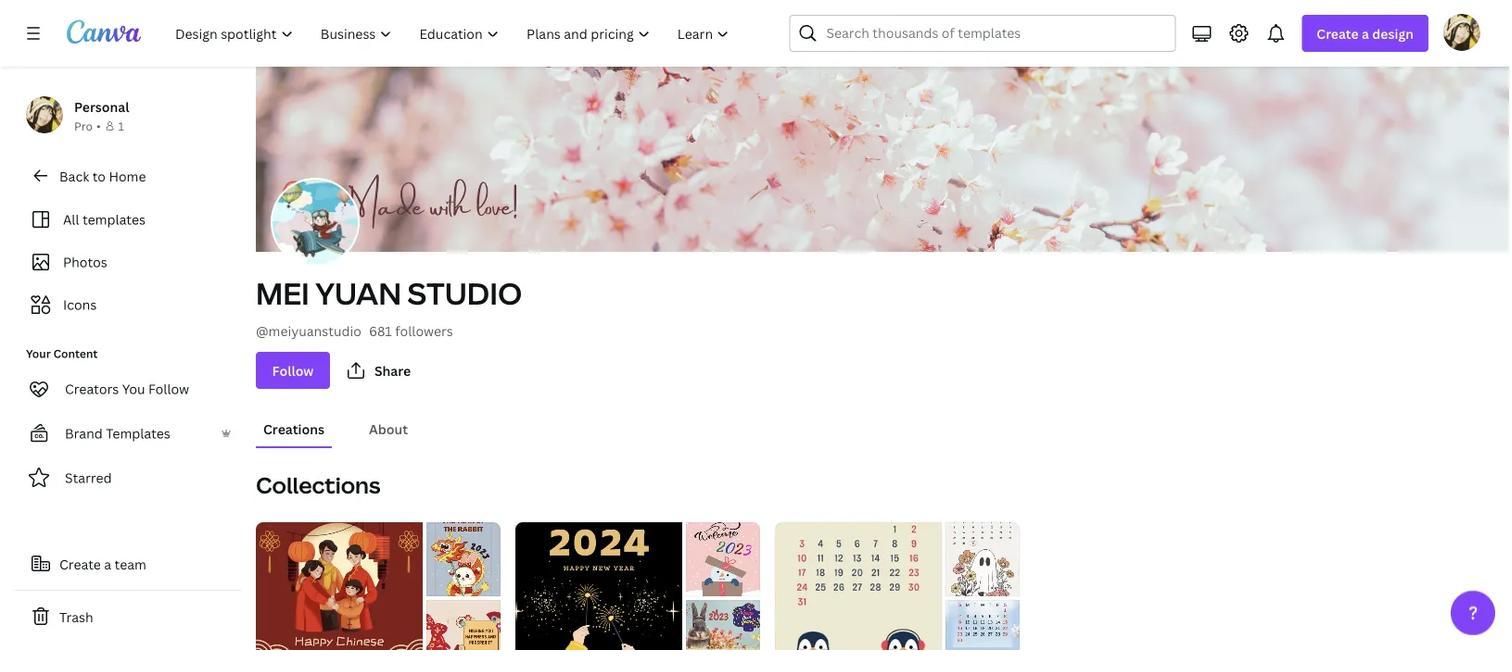 Task type: locate. For each thing, give the bounding box(es) containing it.
starred link
[[15, 460, 241, 497]]

@meiyuanstudio
[[256, 322, 361, 340]]

back
[[59, 167, 89, 185]]

create a design button
[[1302, 15, 1429, 52]]

creators
[[65, 381, 119, 398]]

1 horizontal spatial follow
[[272, 362, 314, 380]]

templates
[[106, 425, 170, 443]]

follow
[[272, 362, 314, 380], [148, 381, 189, 398]]

1 vertical spatial create
[[59, 556, 101, 573]]

starred
[[65, 470, 112, 487]]

a inside create a design dropdown button
[[1362, 25, 1369, 42]]

top level navigation element
[[163, 15, 745, 52]]

content
[[53, 346, 98, 362]]

0 vertical spatial create
[[1317, 25, 1359, 42]]

0 horizontal spatial a
[[104, 556, 111, 573]]

share
[[375, 362, 411, 380]]

all
[[63, 211, 79, 229]]

0 horizontal spatial create
[[59, 556, 101, 573]]

0 horizontal spatial follow
[[148, 381, 189, 398]]

None search field
[[789, 15, 1176, 52]]

design
[[1372, 25, 1414, 42]]

your content
[[26, 346, 98, 362]]

icons link
[[26, 287, 230, 323]]

your
[[26, 346, 51, 362]]

all templates link
[[26, 202, 230, 237]]

0 vertical spatial follow
[[272, 362, 314, 380]]

1 vertical spatial a
[[104, 556, 111, 573]]

about button
[[362, 412, 415, 447]]

trash link
[[15, 599, 241, 636]]

yuan
[[315, 273, 401, 314]]

creators you follow link
[[15, 371, 241, 408]]

creations button
[[256, 412, 332, 447]]

a left design
[[1362, 25, 1369, 42]]

create left team
[[59, 556, 101, 573]]

personal
[[74, 98, 129, 115]]

follow inside 'link'
[[148, 381, 189, 398]]

a inside create a team "button"
[[104, 556, 111, 573]]

you
[[122, 381, 145, 398]]

1
[[118, 118, 124, 133]]

681
[[369, 322, 392, 340]]

a left team
[[104, 556, 111, 573]]

1 horizontal spatial create
[[1317, 25, 1359, 42]]

create for create a design
[[1317, 25, 1359, 42]]

create inside "button"
[[59, 556, 101, 573]]

studio
[[407, 273, 522, 314]]

brand templates link
[[15, 415, 241, 452]]

create inside dropdown button
[[1317, 25, 1359, 42]]

create left design
[[1317, 25, 1359, 42]]

1 horizontal spatial a
[[1362, 25, 1369, 42]]

followers
[[395, 322, 453, 340]]

brand templates
[[65, 425, 170, 443]]

create
[[1317, 25, 1359, 42], [59, 556, 101, 573]]

photos
[[63, 254, 107, 271]]

a
[[1362, 25, 1369, 42], [104, 556, 111, 573]]

0 vertical spatial a
[[1362, 25, 1369, 42]]

icons
[[63, 296, 97, 314]]

1 vertical spatial follow
[[148, 381, 189, 398]]

follow down @meiyuanstudio
[[272, 362, 314, 380]]

follow right you
[[148, 381, 189, 398]]

share button
[[337, 352, 426, 389]]



Task type: vqa. For each thing, say whether or not it's contained in the screenshot.
group
no



Task type: describe. For each thing, give the bounding box(es) containing it.
creations
[[263, 420, 324, 438]]

team
[[115, 556, 146, 573]]

Search search field
[[826, 16, 1164, 51]]

•
[[96, 118, 101, 133]]

mei yuan studio @meiyuanstudio 681 followers
[[256, 273, 522, 340]]

back to home
[[59, 167, 146, 185]]

home
[[109, 167, 146, 185]]

create a design
[[1317, 25, 1414, 42]]

mei
[[256, 273, 309, 314]]

stephanie aranda image
[[1443, 14, 1481, 51]]

create a team
[[59, 556, 146, 573]]

follow inside dropdown button
[[272, 362, 314, 380]]

a for design
[[1362, 25, 1369, 42]]

to
[[92, 167, 106, 185]]

collections
[[256, 470, 380, 501]]

a for team
[[104, 556, 111, 573]]

all templates
[[63, 211, 146, 229]]

about
[[369, 420, 408, 438]]

pro
[[74, 118, 93, 133]]

trash
[[59, 609, 93, 626]]

pro •
[[74, 118, 101, 133]]

create a team button
[[15, 546, 241, 583]]

follow button
[[256, 352, 330, 389]]

creators you follow
[[65, 381, 189, 398]]

brand
[[65, 425, 103, 443]]

create for create a team
[[59, 556, 101, 573]]

photos link
[[26, 245, 230, 280]]

back to home link
[[15, 158, 241, 195]]

templates
[[82, 211, 146, 229]]



